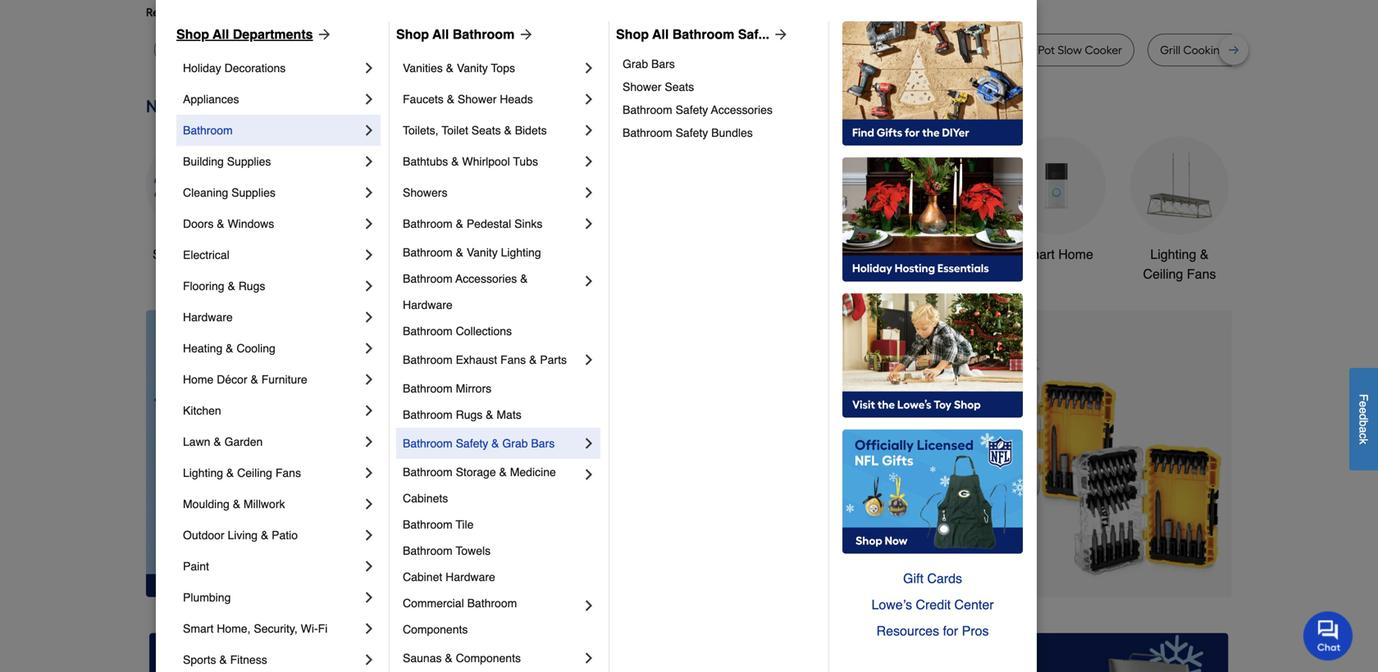 Task type: vqa. For each thing, say whether or not it's contained in the screenshot.
Christmas Decorations Link
yes



Task type: locate. For each thing, give the bounding box(es) containing it.
2 vertical spatial safety
[[456, 437, 488, 450]]

heating
[[183, 342, 223, 355]]

home
[[1059, 247, 1094, 262], [183, 373, 214, 386]]

lawn
[[183, 436, 210, 449]]

1 vertical spatial decorations
[[529, 267, 600, 282]]

for left pros
[[943, 624, 958, 639]]

chevron right image for building supplies
[[361, 153, 377, 170]]

bathroom mirrors
[[403, 382, 492, 395]]

components
[[403, 624, 468, 637], [456, 652, 521, 665]]

chevron right image for commercial bathroom components
[[581, 598, 597, 615]]

1 horizontal spatial cooker
[[1085, 43, 1123, 57]]

0 horizontal spatial shop
[[176, 27, 209, 42]]

arrow right image for shop all bathroom saf...
[[770, 26, 789, 43]]

shop down recommended
[[176, 27, 209, 42]]

accessories up the bundles
[[711, 103, 773, 117]]

1 vertical spatial safety
[[676, 126, 708, 139]]

1 horizontal spatial accessories
[[711, 103, 773, 117]]

vanity for tops
[[457, 62, 488, 75]]

arrow right image for shop all bathroom
[[515, 26, 534, 43]]

decorations down the shop all departments link
[[224, 62, 286, 75]]

tools down 'bathroom & pedestal sinks'
[[426, 247, 457, 262]]

2 horizontal spatial shop
[[616, 27, 649, 42]]

bathroom mirrors link
[[403, 376, 597, 402]]

1 horizontal spatial smart
[[1020, 247, 1055, 262]]

components inside saunas & components link
[[456, 652, 521, 665]]

bathroom for bathroom & vanity lighting
[[403, 246, 453, 259]]

shower down the grab bars
[[623, 80, 662, 94]]

1 vertical spatial grab
[[502, 437, 528, 450]]

1 horizontal spatial slow
[[1058, 43, 1082, 57]]

bars up medicine
[[531, 437, 555, 450]]

bathroom rugs & mats link
[[403, 402, 597, 428]]

& inside outdoor tools & equipment
[[849, 247, 858, 262]]

bars up shower seats
[[651, 57, 675, 71]]

all for shop all bathroom saf...
[[652, 27, 669, 42]]

0 horizontal spatial accessories
[[456, 272, 517, 286]]

chevron right image for smart home, security, wi-fi
[[361, 621, 377, 638]]

e up d
[[1358, 401, 1371, 408]]

smart for smart home
[[1020, 247, 1055, 262]]

a
[[1358, 427, 1371, 433]]

chevron right image for plumbing
[[361, 590, 377, 606]]

chevron right image for bathroom storage & medicine cabinets
[[581, 467, 597, 483]]

0 horizontal spatial shower
[[458, 93, 497, 106]]

supplies up cleaning supplies on the top
[[227, 155, 271, 168]]

bathroom exhaust fans & parts
[[403, 354, 567, 367]]

1 horizontal spatial for
[[943, 624, 958, 639]]

2 shop from the left
[[396, 27, 429, 42]]

chevron right image for bathroom & pedestal sinks
[[581, 216, 597, 232]]

1 vertical spatial smart
[[183, 623, 214, 636]]

seats up bathroom safety accessories
[[665, 80, 694, 94]]

0 horizontal spatial bars
[[531, 437, 555, 450]]

0 vertical spatial accessories
[[711, 103, 773, 117]]

chevron right image for holiday decorations
[[361, 60, 377, 76]]

plumbing link
[[183, 583, 361, 614]]

&
[[1263, 43, 1271, 57], [446, 62, 454, 75], [447, 93, 455, 106], [504, 124, 512, 137], [451, 155, 459, 168], [217, 217, 224, 231], [456, 217, 464, 231], [456, 246, 464, 259], [849, 247, 858, 262], [1200, 247, 1209, 262], [520, 272, 528, 286], [228, 280, 235, 293], [226, 342, 233, 355], [529, 354, 537, 367], [251, 373, 258, 386], [486, 409, 494, 422], [214, 436, 221, 449], [492, 437, 499, 450], [499, 466, 507, 479], [226, 467, 234, 480], [233, 498, 240, 511], [261, 529, 269, 542], [445, 652, 453, 665], [219, 654, 227, 667]]

shop up the grab bars
[[616, 27, 649, 42]]

cooking
[[810, 43, 854, 57], [1184, 43, 1227, 57]]

0 horizontal spatial for
[[278, 5, 293, 19]]

& inside bathroom accessories & hardware
[[520, 272, 528, 286]]

cooker up vanities
[[415, 43, 453, 57]]

paint link
[[183, 551, 361, 583]]

chevron right image
[[361, 91, 377, 107], [361, 122, 377, 139], [361, 153, 377, 170], [581, 153, 597, 170], [361, 216, 377, 232], [581, 273, 597, 290], [581, 352, 597, 368], [361, 372, 377, 388], [581, 436, 597, 452], [361, 465, 377, 482], [581, 467, 597, 483], [361, 559, 377, 575], [361, 590, 377, 606], [581, 651, 597, 667], [361, 652, 377, 669]]

grab down the mats
[[502, 437, 528, 450]]

deals
[[204, 247, 238, 262]]

seats up whirlpool
[[472, 124, 501, 137]]

bathroom for bathroom accessories & hardware
[[403, 272, 453, 286]]

heads
[[500, 93, 533, 106]]

f e e d b a c k
[[1358, 394, 1371, 445]]

safety up the bathroom safety bundles
[[676, 103, 708, 117]]

crock for crock pot slow cooker
[[1005, 43, 1035, 57]]

2 tools from the left
[[815, 247, 845, 262]]

0 horizontal spatial grab
[[502, 437, 528, 450]]

resources
[[877, 624, 940, 639]]

bathtubs & whirlpool tubs link
[[403, 146, 581, 177]]

for inside resources for pros "link"
[[943, 624, 958, 639]]

0 horizontal spatial crock
[[757, 43, 788, 57]]

1 vertical spatial components
[[456, 652, 521, 665]]

2 horizontal spatial lighting
[[1151, 247, 1197, 262]]

chevron right image for flooring & rugs
[[361, 278, 377, 295]]

tools
[[426, 247, 457, 262], [815, 247, 845, 262]]

supplies up windows
[[232, 186, 276, 199]]

0 vertical spatial smart
[[1020, 247, 1055, 262]]

bars
[[651, 57, 675, 71], [531, 437, 555, 450]]

new deals every day during 25 days of deals image
[[146, 93, 1232, 120]]

vanity down pedestal
[[467, 246, 498, 259]]

all for shop all deals
[[187, 247, 201, 262]]

millwork
[[244, 498, 285, 511]]

3 pot from the left
[[950, 43, 967, 57]]

exhaust
[[456, 354, 497, 367]]

bidets
[[515, 124, 547, 137]]

1 shop from the left
[[176, 27, 209, 42]]

for
[[278, 5, 293, 19], [943, 624, 958, 639]]

1 vertical spatial supplies
[[232, 186, 276, 199]]

garden
[[224, 436, 263, 449]]

chevron right image for appliances
[[361, 91, 377, 107]]

kitchen
[[183, 405, 221, 418]]

1 vertical spatial vanity
[[467, 246, 498, 259]]

hardware down flooring
[[183, 311, 233, 324]]

moulding & millwork
[[183, 498, 285, 511]]

cooling
[[237, 342, 276, 355]]

grab up shower seats
[[623, 57, 648, 71]]

0 vertical spatial decorations
[[224, 62, 286, 75]]

1 horizontal spatial lighting & ceiling fans link
[[1131, 137, 1229, 284]]

christmas decorations
[[529, 247, 600, 282]]

tools inside outdoor tools & equipment
[[815, 247, 845, 262]]

0 vertical spatial grab
[[623, 57, 648, 71]]

0 vertical spatial rugs
[[239, 280, 265, 293]]

shower up toilets, toilet seats & bidets
[[458, 93, 497, 106]]

1 horizontal spatial outdoor
[[764, 247, 811, 262]]

all right shop
[[187, 247, 201, 262]]

bathroom for bathroom storage & medicine cabinets
[[403, 466, 453, 479]]

cabinets
[[403, 492, 448, 505]]

arrow right image inside shop all bathroom link
[[515, 26, 534, 43]]

2 cooker from the left
[[1085, 43, 1123, 57]]

gift
[[903, 571, 924, 587]]

1 horizontal spatial rugs
[[456, 409, 483, 422]]

outdoor tools & equipment
[[764, 247, 858, 282]]

storage
[[456, 466, 496, 479]]

electrical
[[183, 249, 230, 262]]

1 vertical spatial lighting & ceiling fans link
[[183, 458, 361, 489]]

chevron right image for moulding & millwork
[[361, 496, 377, 513]]

2 pot from the left
[[857, 43, 874, 57]]

0 horizontal spatial slow
[[388, 43, 413, 57]]

components inside commercial bathroom components
[[403, 624, 468, 637]]

shop all bathroom link
[[396, 25, 534, 44]]

1 vertical spatial ceiling
[[237, 467, 272, 480]]

living
[[228, 529, 258, 542]]

rack
[[1325, 43, 1351, 57]]

scroll to item #5 image
[[912, 568, 951, 575]]

f
[[1358, 394, 1371, 401]]

1 vertical spatial outdoor
[[183, 529, 224, 542]]

1 vertical spatial for
[[943, 624, 958, 639]]

arrow right image inside shop all bathroom saf... link
[[770, 26, 789, 43]]

electrical link
[[183, 240, 361, 271]]

microwave
[[491, 43, 547, 57]]

all up vanities
[[433, 27, 449, 42]]

decorations down christmas
[[529, 267, 600, 282]]

decorations inside christmas decorations link
[[529, 267, 600, 282]]

1 pot from the left
[[791, 43, 808, 57]]

paint
[[183, 560, 209, 574]]

bathroom inside bathroom accessories & hardware
[[403, 272, 453, 286]]

1 vertical spatial seats
[[472, 124, 501, 137]]

0 vertical spatial outdoor
[[764, 247, 811, 262]]

appliances link
[[183, 84, 361, 115]]

0 horizontal spatial smart
[[183, 623, 214, 636]]

0 horizontal spatial cooking
[[810, 43, 854, 57]]

1 horizontal spatial grab
[[623, 57, 648, 71]]

furniture
[[261, 373, 307, 386]]

bathroom for bathroom exhaust fans & parts
[[403, 354, 453, 367]]

4 pot from the left
[[1038, 43, 1055, 57]]

0 vertical spatial lighting & ceiling fans
[[1143, 247, 1216, 282]]

0 vertical spatial seats
[[665, 80, 694, 94]]

1 vertical spatial fans
[[501, 354, 526, 367]]

outdoor inside outdoor tools & equipment
[[764, 247, 811, 262]]

decorations for christmas
[[529, 267, 600, 282]]

1 horizontal spatial lighting & ceiling fans
[[1143, 247, 1216, 282]]

pot for crock pot slow cooker
[[1038, 43, 1055, 57]]

bathroom inside bathroom storage & medicine cabinets
[[403, 466, 453, 479]]

flooring & rugs
[[183, 280, 265, 293]]

0 horizontal spatial decorations
[[224, 62, 286, 75]]

0 vertical spatial ceiling
[[1143, 267, 1184, 282]]

0 horizontal spatial tools
[[426, 247, 457, 262]]

smart for smart home, security, wi-fi
[[183, 623, 214, 636]]

1 vertical spatial rugs
[[456, 409, 483, 422]]

cooker left grill
[[1085, 43, 1123, 57]]

1 vertical spatial accessories
[[456, 272, 517, 286]]

fans inside lighting & ceiling fans
[[1187, 267, 1216, 282]]

cleaning supplies link
[[183, 177, 361, 208]]

chevron right image for bathroom safety & grab bars
[[581, 436, 597, 452]]

0 horizontal spatial seats
[[472, 124, 501, 137]]

decorations inside holiday decorations link
[[224, 62, 286, 75]]

home,
[[217, 623, 251, 636]]

hardware up bathroom collections
[[403, 299, 453, 312]]

0 vertical spatial supplies
[[227, 155, 271, 168]]

showers link
[[403, 177, 581, 208]]

0 horizontal spatial cooker
[[415, 43, 453, 57]]

bathroom for bathroom safety bundles
[[623, 126, 673, 139]]

2 horizontal spatial fans
[[1187, 267, 1216, 282]]

bathroom & pedestal sinks
[[403, 217, 543, 231]]

0 vertical spatial vanity
[[457, 62, 488, 75]]

0 vertical spatial components
[[403, 624, 468, 637]]

1 horizontal spatial decorations
[[529, 267, 600, 282]]

0 horizontal spatial lighting
[[183, 467, 223, 480]]

chevron right image for bathtubs & whirlpool tubs
[[581, 153, 597, 170]]

rugs
[[239, 280, 265, 293], [456, 409, 483, 422]]

1 horizontal spatial crock
[[1005, 43, 1035, 57]]

mats
[[497, 409, 522, 422]]

0 horizontal spatial ceiling
[[237, 467, 272, 480]]

cabinet hardware
[[403, 571, 495, 584]]

1 horizontal spatial fans
[[501, 354, 526, 367]]

e up b
[[1358, 408, 1371, 414]]

holiday hosting essentials. image
[[843, 158, 1023, 282]]

2 crock from the left
[[1005, 43, 1035, 57]]

pot for instant pot
[[950, 43, 967, 57]]

chevron right image
[[361, 60, 377, 76], [581, 60, 597, 76], [581, 91, 597, 107], [581, 122, 597, 139], [361, 185, 377, 201], [581, 185, 597, 201], [581, 216, 597, 232], [361, 247, 377, 263], [361, 278, 377, 295], [361, 309, 377, 326], [361, 341, 377, 357], [361, 403, 377, 419], [361, 434, 377, 450], [361, 496, 377, 513], [361, 528, 377, 544], [581, 598, 597, 615], [361, 621, 377, 638]]

shop for shop all bathroom
[[396, 27, 429, 42]]

crock down saf...
[[757, 43, 788, 57]]

outdoor up equipment at the right top of page
[[764, 247, 811, 262]]

triple
[[357, 43, 386, 57]]

lighting inside lighting & ceiling fans
[[1151, 247, 1197, 262]]

arrow right image
[[313, 26, 333, 43], [515, 26, 534, 43], [770, 26, 789, 43], [1202, 454, 1218, 470]]

seats
[[665, 80, 694, 94], [472, 124, 501, 137]]

grab inside bathroom safety & grab bars link
[[502, 437, 528, 450]]

chevron right image for hardware
[[361, 309, 377, 326]]

searches
[[228, 5, 276, 19]]

vanity for lighting
[[467, 246, 498, 259]]

0 horizontal spatial rugs
[[239, 280, 265, 293]]

1 vertical spatial bars
[[531, 437, 555, 450]]

chevron right image for doors & windows
[[361, 216, 377, 232]]

lighting & ceiling fans link
[[1131, 137, 1229, 284], [183, 458, 361, 489]]

sports & fitness link
[[183, 645, 361, 673]]

0 horizontal spatial outdoor
[[183, 529, 224, 542]]

decorations for holiday
[[224, 62, 286, 75]]

k
[[1358, 439, 1371, 445]]

accessories down bathroom & vanity lighting link
[[456, 272, 517, 286]]

shop up triple slow cooker
[[396, 27, 429, 42]]

components down commercial
[[403, 624, 468, 637]]

safety up arrow left 'image'
[[456, 437, 488, 450]]

1 horizontal spatial cooking
[[1184, 43, 1227, 57]]

home décor & furniture link
[[183, 364, 361, 395]]

instant
[[912, 43, 947, 57]]

outdoor down moulding in the left of the page
[[183, 529, 224, 542]]

chevron right image for faucets & shower heads
[[581, 91, 597, 107]]

1 horizontal spatial tools
[[815, 247, 845, 262]]

lighting & ceiling fans
[[1143, 247, 1216, 282], [183, 467, 301, 480]]

bathroom towels link
[[403, 538, 597, 565]]

toilets, toilet seats & bidets link
[[403, 115, 581, 146]]

tools up equipment at the right top of page
[[815, 247, 845, 262]]

1 vertical spatial lighting & ceiling fans
[[183, 467, 301, 480]]

outdoor
[[764, 247, 811, 262], [183, 529, 224, 542]]

components down commercial bathroom components link
[[456, 652, 521, 665]]

1 crock from the left
[[757, 43, 788, 57]]

vanities & vanity tops
[[403, 62, 515, 75]]

all for shop all departments
[[213, 27, 229, 42]]

rugs down mirrors
[[456, 409, 483, 422]]

chevron right image for toilets, toilet seats & bidets
[[581, 122, 597, 139]]

safety for accessories
[[676, 103, 708, 117]]

bathroom for bathroom rugs & mats
[[403, 409, 453, 422]]

commercial
[[403, 597, 464, 610]]

arrow right image inside the shop all departments link
[[313, 26, 333, 43]]

recommended searches for you
[[146, 5, 315, 19]]

0 horizontal spatial home
[[183, 373, 214, 386]]

all
[[213, 27, 229, 42], [433, 27, 449, 42], [652, 27, 669, 42], [187, 247, 201, 262]]

bathroom tile
[[403, 519, 474, 532]]

officially licensed n f l gifts. shop now. image
[[843, 430, 1023, 555]]

bathroom towels
[[403, 545, 491, 558]]

0 vertical spatial fans
[[1187, 267, 1216, 282]]

0 vertical spatial safety
[[676, 103, 708, 117]]

cooker
[[415, 43, 453, 57], [1085, 43, 1123, 57]]

0 vertical spatial for
[[278, 5, 293, 19]]

1 horizontal spatial seats
[[665, 80, 694, 94]]

0 horizontal spatial fans
[[276, 467, 301, 480]]

all up the grab bars
[[652, 27, 669, 42]]

bathroom
[[453, 27, 515, 42], [673, 27, 735, 42], [623, 103, 673, 117], [183, 124, 233, 137], [623, 126, 673, 139], [403, 217, 453, 231], [403, 246, 453, 259], [905, 247, 962, 262], [403, 272, 453, 286], [403, 325, 453, 338], [403, 354, 453, 367], [403, 382, 453, 395], [403, 409, 453, 422], [403, 437, 453, 450], [403, 466, 453, 479], [403, 519, 453, 532], [403, 545, 453, 558], [467, 597, 517, 610]]

0 horizontal spatial bathroom link
[[183, 115, 361, 146]]

safety down bathroom safety accessories
[[676, 126, 708, 139]]

1 tools from the left
[[426, 247, 457, 262]]

kitchen link
[[183, 395, 361, 427]]

vanity left tops
[[457, 62, 488, 75]]

toilet
[[442, 124, 468, 137]]

1 horizontal spatial shop
[[396, 27, 429, 42]]

0 vertical spatial bars
[[651, 57, 675, 71]]

windows
[[228, 217, 274, 231]]

crock right instant pot
[[1005, 43, 1035, 57]]

all down recommended searches for you
[[213, 27, 229, 42]]

0 vertical spatial home
[[1059, 247, 1094, 262]]

shop all bathroom saf... link
[[616, 25, 789, 44]]

1 slow from the left
[[388, 43, 413, 57]]

1 horizontal spatial ceiling
[[1143, 267, 1184, 282]]

rugs down electrical link
[[239, 280, 265, 293]]

for left you
[[278, 5, 293, 19]]

3 shop from the left
[[616, 27, 649, 42]]

chevron right image for sports & fitness
[[361, 652, 377, 669]]



Task type: describe. For each thing, give the bounding box(es) containing it.
find gifts for the diyer. image
[[843, 21, 1023, 146]]

saunas
[[403, 652, 442, 665]]

chevron right image for bathroom exhaust fans & parts
[[581, 352, 597, 368]]

components for commercial bathroom components
[[403, 624, 468, 637]]

recommended searches for you heading
[[146, 4, 1232, 21]]

1 horizontal spatial lighting
[[501, 246, 541, 259]]

décor
[[217, 373, 247, 386]]

chevron right image for lawn & garden
[[361, 434, 377, 450]]

shop for shop all departments
[[176, 27, 209, 42]]

chevron right image for outdoor living & patio
[[361, 528, 377, 544]]

whirlpool
[[462, 155, 510, 168]]

rugs inside 'link'
[[456, 409, 483, 422]]

bathroom for bathroom safety accessories
[[623, 103, 673, 117]]

shower seats
[[623, 80, 694, 94]]

crock for crock pot cooking pot
[[757, 43, 788, 57]]

bathroom tile link
[[403, 512, 597, 538]]

security,
[[254, 623, 298, 636]]

chevron right image for paint
[[361, 559, 377, 575]]

for inside the recommended searches for you heading
[[278, 5, 293, 19]]

cleaning supplies
[[183, 186, 276, 199]]

pot for crock pot cooking pot
[[791, 43, 808, 57]]

doors & windows link
[[183, 208, 361, 240]]

countertop
[[550, 43, 610, 57]]

shop these last-minute gifts. $99 or less. quantities are limited and won't last. image
[[146, 311, 411, 598]]

up to 50 percent off select tools and accessories. image
[[437, 311, 1232, 598]]

tops
[[491, 62, 515, 75]]

resources for pros
[[877, 624, 989, 639]]

grab inside grab bars link
[[623, 57, 648, 71]]

lowe's
[[872, 598, 912, 613]]

visit the lowe's toy shop. image
[[843, 294, 1023, 418]]

saf...
[[738, 27, 770, 42]]

bundles
[[712, 126, 753, 139]]

supplies for cleaning supplies
[[232, 186, 276, 199]]

chevron right image for bathroom accessories & hardware
[[581, 273, 597, 290]]

towels
[[456, 545, 491, 558]]

smart home
[[1020, 247, 1094, 262]]

crock pot cooking pot
[[757, 43, 874, 57]]

1 horizontal spatial bathroom link
[[885, 137, 983, 265]]

1 horizontal spatial home
[[1059, 247, 1094, 262]]

hardware down towels
[[446, 571, 495, 584]]

bathroom safety & grab bars
[[403, 437, 555, 450]]

vanities
[[403, 62, 443, 75]]

bathroom storage & medicine cabinets link
[[403, 459, 581, 512]]

christmas decorations link
[[515, 137, 614, 284]]

bathroom safety accessories
[[623, 103, 773, 117]]

arrow right image for shop all departments
[[313, 26, 333, 43]]

grate
[[1230, 43, 1260, 57]]

bathroom inside commercial bathroom components
[[467, 597, 517, 610]]

arrow left image
[[451, 454, 468, 470]]

1 cooker from the left
[[415, 43, 453, 57]]

cabinet hardware link
[[403, 565, 597, 591]]

safety for &
[[456, 437, 488, 450]]

up to 30 percent off select grills and accessories. image
[[887, 634, 1229, 673]]

up to 35 percent off select small appliances. image
[[518, 634, 860, 673]]

shop for shop all bathroom saf...
[[616, 27, 649, 42]]

bathroom collections link
[[403, 318, 597, 345]]

shop all deals
[[153, 247, 238, 262]]

lowe's credit center
[[872, 598, 994, 613]]

1 horizontal spatial bars
[[651, 57, 675, 71]]

chevron right image for showers
[[581, 185, 597, 201]]

fitness
[[230, 654, 267, 667]]

2 cooking from the left
[[1184, 43, 1227, 57]]

shower seats link
[[623, 75, 817, 98]]

hardware inside bathroom accessories & hardware
[[403, 299, 453, 312]]

chat invite button image
[[1304, 611, 1354, 661]]

chevron right image for vanities & vanity tops
[[581, 60, 597, 76]]

0 horizontal spatial lighting & ceiling fans
[[183, 467, 301, 480]]

bathroom storage & medicine cabinets
[[403, 466, 559, 505]]

f e e d b a c k button
[[1350, 368, 1378, 471]]

1 e from the top
[[1358, 401, 1371, 408]]

pros
[[962, 624, 989, 639]]

bathroom exhaust fans & parts link
[[403, 345, 581, 376]]

departments
[[233, 27, 313, 42]]

grab bars link
[[623, 53, 817, 75]]

resources for pros link
[[843, 619, 1023, 645]]

outdoor tools & equipment link
[[761, 137, 860, 284]]

credit
[[916, 598, 951, 613]]

& inside bathroom storage & medicine cabinets
[[499, 466, 507, 479]]

plumbing
[[183, 592, 231, 605]]

saunas & components
[[403, 652, 521, 665]]

bathroom rugs & mats
[[403, 409, 522, 422]]

vanities & vanity tops link
[[403, 53, 581, 84]]

bathroom for bathroom towels
[[403, 545, 453, 558]]

faucets & shower heads link
[[403, 84, 581, 115]]

safety for bundles
[[676, 126, 708, 139]]

outdoor for outdoor tools & equipment
[[764, 247, 811, 262]]

chevron right image for kitchen
[[361, 403, 377, 419]]

tile
[[456, 519, 474, 532]]

lowe's credit center link
[[843, 592, 1023, 619]]

faucets & shower heads
[[403, 93, 533, 106]]

2 vertical spatial fans
[[276, 467, 301, 480]]

b
[[1358, 421, 1371, 427]]

get up to 2 free select tools or batteries when you buy 1 with select purchases. image
[[149, 634, 492, 673]]

you
[[295, 5, 315, 19]]

0 horizontal spatial lighting & ceiling fans link
[[183, 458, 361, 489]]

bathroom for bathroom tile
[[403, 519, 453, 532]]

chevron right image for cleaning supplies
[[361, 185, 377, 201]]

fi
[[318, 623, 328, 636]]

patio
[[272, 529, 298, 542]]

building supplies link
[[183, 146, 361, 177]]

chevron right image for electrical
[[361, 247, 377, 263]]

chevron right image for lighting & ceiling fans
[[361, 465, 377, 482]]

faucets
[[403, 93, 444, 106]]

cleaning
[[183, 186, 228, 199]]

bathtubs & whirlpool tubs
[[403, 155, 538, 168]]

0 vertical spatial lighting & ceiling fans link
[[1131, 137, 1229, 284]]

bathroom collections
[[403, 325, 512, 338]]

bathroom accessories & hardware
[[403, 272, 531, 312]]

outdoor for outdoor living & patio
[[183, 529, 224, 542]]

1 cooking from the left
[[810, 43, 854, 57]]

components for saunas & components
[[456, 652, 521, 665]]

bathroom for bathroom & pedestal sinks
[[403, 217, 453, 231]]

1 horizontal spatial shower
[[623, 80, 662, 94]]

sinks
[[515, 217, 543, 231]]

heating & cooling
[[183, 342, 276, 355]]

doors
[[183, 217, 214, 231]]

bathroom for bathroom mirrors
[[403, 382, 453, 395]]

commercial bathroom components link
[[403, 591, 581, 643]]

tools link
[[392, 137, 491, 265]]

building supplies
[[183, 155, 271, 168]]

holiday decorations link
[[183, 53, 361, 84]]

2 slow from the left
[[1058, 43, 1082, 57]]

bathroom for bathroom collections
[[403, 325, 453, 338]]

grab bars
[[623, 57, 675, 71]]

all for shop all bathroom
[[433, 27, 449, 42]]

chevron right image for heating & cooling
[[361, 341, 377, 357]]

bathroom & vanity lighting link
[[403, 240, 597, 266]]

building
[[183, 155, 224, 168]]

accessories inside bathroom accessories & hardware
[[456, 272, 517, 286]]

chevron right image for bathroom
[[361, 122, 377, 139]]

1 vertical spatial home
[[183, 373, 214, 386]]

medicine
[[510, 466, 556, 479]]

christmas
[[535, 247, 594, 262]]

mirrors
[[456, 382, 492, 395]]

collections
[[456, 325, 512, 338]]

hardware link
[[183, 302, 361, 333]]

2 e from the top
[[1358, 408, 1371, 414]]

supplies for building supplies
[[227, 155, 271, 168]]

appliances
[[183, 93, 239, 106]]

chevron right image for saunas & components
[[581, 651, 597, 667]]

bathroom safety bundles link
[[623, 121, 817, 144]]

scroll to item #4 image
[[873, 568, 912, 575]]

bathroom for bathroom safety & grab bars
[[403, 437, 453, 450]]

microwave countertop
[[491, 43, 610, 57]]

sports
[[183, 654, 216, 667]]

scroll to item #2 image
[[791, 568, 830, 575]]

chevron right image for home décor & furniture
[[361, 372, 377, 388]]



